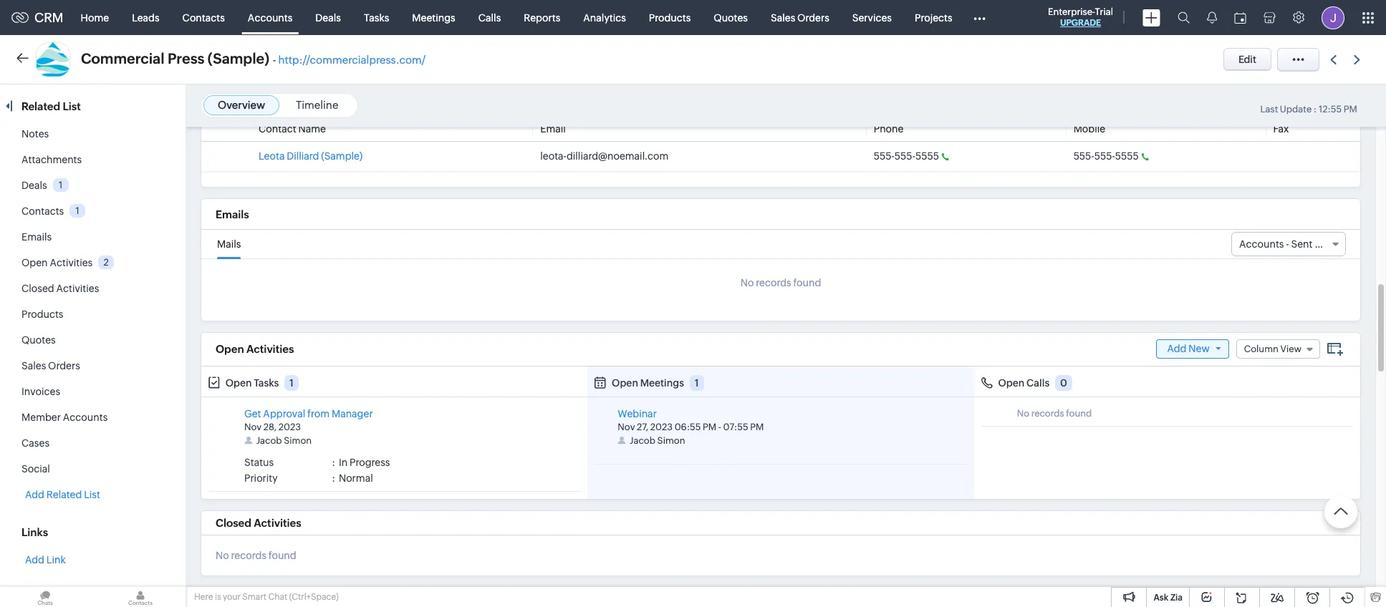 Task type: describe. For each thing, give the bounding box(es) containing it.
leota-dilliard@noemail.com
[[540, 150, 669, 162]]

1 vertical spatial sales
[[21, 360, 46, 372]]

2 555-555-5555 from the left
[[1074, 150, 1139, 162]]

0 horizontal spatial deals
[[21, 180, 47, 191]]

06:55
[[675, 422, 701, 433]]

profile element
[[1313, 0, 1353, 35]]

jacob for get approval from manager
[[256, 436, 282, 446]]

ask zia
[[1154, 593, 1183, 603]]

add for add link
[[25, 554, 44, 566]]

07:55
[[723, 422, 748, 433]]

0 vertical spatial list
[[63, 100, 81, 112]]

2
[[104, 257, 109, 268]]

0 horizontal spatial emails
[[21, 231, 52, 243]]

0 vertical spatial :
[[1314, 104, 1317, 115]]

open up webinar link
[[612, 377, 638, 389]]

1 horizontal spatial sales
[[771, 12, 795, 23]]

mobile link
[[1074, 123, 1106, 135]]

add for add related list
[[25, 489, 44, 501]]

leota dilliard (sample)
[[259, 150, 363, 162]]

1 vertical spatial records
[[1031, 408, 1064, 419]]

last
[[1260, 104, 1278, 115]]

contact name link
[[259, 123, 326, 135]]

1 horizontal spatial contacts link
[[171, 0, 236, 35]]

mobile
[[1074, 123, 1106, 135]]

1 vertical spatial no
[[1017, 408, 1029, 419]]

timeline
[[296, 99, 338, 111]]

meetings inside "link"
[[412, 12, 455, 23]]

1 horizontal spatial calls
[[1027, 377, 1050, 389]]

0 horizontal spatial tasks
[[254, 377, 279, 389]]

invoices link
[[21, 386, 60, 398]]

enterprise-
[[1048, 6, 1095, 17]]

priority
[[244, 473, 278, 484]]

analytics link
[[572, 0, 637, 35]]

attachments link
[[21, 154, 82, 165]]

leads
[[132, 12, 159, 23]]

0 vertical spatial found
[[793, 277, 821, 289]]

1 horizontal spatial quotes
[[714, 12, 748, 23]]

4 555- from the left
[[1094, 150, 1115, 162]]

1 vertical spatial products
[[21, 309, 63, 320]]

2 vertical spatial accounts
[[63, 412, 108, 423]]

0 vertical spatial related
[[21, 100, 60, 112]]

27,
[[637, 422, 648, 433]]

1 up open activities link in the top of the page
[[76, 205, 79, 216]]

simon for webinar
[[657, 436, 685, 446]]

1 horizontal spatial orders
[[797, 12, 829, 23]]

2023 inside webinar nov 27, 2023 06:55 pm - 07:55 pm
[[650, 422, 673, 433]]

1 horizontal spatial open activities
[[216, 343, 294, 356]]

1 vertical spatial orders
[[48, 360, 80, 372]]

new
[[1189, 343, 1210, 355]]

manager
[[332, 408, 373, 420]]

webinar nov 27, 2023 06:55 pm - 07:55 pm
[[618, 408, 764, 433]]

1 horizontal spatial closed activities
[[216, 517, 301, 529]]

1 vertical spatial contacts link
[[21, 206, 64, 217]]

activities down the priority
[[254, 517, 301, 529]]

attachments
[[21, 154, 82, 165]]

timeline link
[[296, 99, 338, 111]]

leota-
[[540, 150, 567, 162]]

2 horizontal spatial pm
[[1344, 104, 1358, 115]]

accounts link
[[236, 0, 304, 35]]

here
[[194, 592, 213, 602]]

crm link
[[11, 10, 63, 25]]

calendar image
[[1234, 12, 1247, 23]]

open up get
[[225, 377, 252, 389]]

jacob for webinar
[[630, 436, 655, 446]]

name
[[298, 123, 326, 135]]

email link
[[540, 123, 566, 135]]

1 horizontal spatial products
[[649, 12, 691, 23]]

nov inside 'get approval from manager nov 28, 2023'
[[244, 422, 262, 433]]

: normal
[[332, 473, 373, 484]]

2 vertical spatial no
[[216, 550, 229, 562]]

edit
[[1239, 54, 1257, 65]]

add for add new
[[1167, 343, 1187, 355]]

commercial
[[81, 50, 164, 67]]

0 vertical spatial products link
[[637, 0, 702, 35]]

column
[[1244, 344, 1279, 355]]

2023 inside 'get approval from manager nov 28, 2023'
[[278, 422, 301, 433]]

: for : in progress
[[332, 457, 335, 468]]

closed activities link
[[21, 283, 99, 294]]

1 555-555-5555 from the left
[[874, 150, 939, 162]]

press
[[168, 50, 204, 67]]

update
[[1280, 104, 1312, 115]]

get approval from manager nov 28, 2023
[[244, 408, 373, 433]]

simon for get approval from manager
[[284, 436, 312, 446]]

0 vertical spatial contacts
[[182, 12, 225, 23]]

your
[[223, 592, 241, 602]]

calls link
[[467, 0, 512, 35]]

here is your smart chat (ctrl+space)
[[194, 592, 339, 602]]

emails
[[1315, 238, 1345, 250]]

mails
[[217, 238, 241, 250]]

status
[[244, 457, 274, 468]]

invoices
[[21, 386, 60, 398]]

webinar link
[[618, 408, 657, 420]]

last update : 12:55 pm
[[1260, 104, 1358, 115]]

1 vertical spatial related
[[46, 489, 82, 501]]

1 horizontal spatial quotes link
[[702, 0, 759, 35]]

28,
[[263, 422, 277, 433]]

analytics
[[583, 12, 626, 23]]

ask
[[1154, 593, 1169, 603]]

1 vertical spatial products link
[[21, 309, 63, 320]]

projects link
[[903, 0, 964, 35]]

12:55
[[1319, 104, 1342, 115]]

1 5555 from the left
[[916, 150, 939, 162]]

fax
[[1273, 123, 1289, 135]]

1 horizontal spatial list
[[84, 489, 100, 501]]

2 horizontal spatial no records found
[[1017, 408, 1092, 419]]

0 horizontal spatial pm
[[703, 422, 717, 433]]

3 555- from the left
[[1074, 150, 1094, 162]]

add link
[[25, 554, 66, 566]]

accounts - sent emails from crm
[[1239, 238, 1386, 250]]

create menu image
[[1143, 9, 1161, 26]]

member
[[21, 412, 61, 423]]

contacts image
[[95, 587, 186, 607]]

progress
[[350, 457, 390, 468]]

enterprise-trial upgrade
[[1048, 6, 1113, 28]]

reports
[[524, 12, 560, 23]]

1 horizontal spatial pm
[[750, 422, 764, 433]]

related list
[[21, 100, 83, 112]]

link
[[46, 554, 66, 566]]

next record image
[[1354, 55, 1363, 64]]

0 horizontal spatial closed activities
[[21, 283, 99, 294]]

0 horizontal spatial no records found
[[216, 550, 296, 562]]

open down emails link at the left
[[21, 257, 48, 269]]

open tasks
[[225, 377, 279, 389]]

zia
[[1170, 593, 1183, 603]]

member accounts link
[[21, 412, 108, 423]]

normal
[[339, 473, 373, 484]]

jacob simon for webinar
[[630, 436, 685, 446]]

2 vertical spatial records
[[231, 550, 266, 562]]

cases
[[21, 438, 49, 449]]

from inside field
[[1347, 238, 1369, 250]]

services link
[[841, 0, 903, 35]]

upgrade
[[1060, 18, 1101, 28]]

social link
[[21, 463, 50, 475]]

1 horizontal spatial sales orders link
[[759, 0, 841, 35]]

is
[[215, 592, 221, 602]]

(ctrl+space)
[[289, 592, 339, 602]]

tasks link
[[352, 0, 401, 35]]

previous record image
[[1330, 55, 1337, 64]]

edit button
[[1224, 48, 1272, 71]]

0 horizontal spatial closed
[[21, 283, 54, 294]]

nov inside webinar nov 27, 2023 06:55 pm - 07:55 pm
[[618, 422, 635, 433]]

activities up closed activities link on the left top
[[50, 257, 93, 269]]

: for : normal
[[332, 473, 335, 484]]

1 horizontal spatial deals
[[315, 12, 341, 23]]

accounts for accounts - sent emails from crm
[[1239, 238, 1284, 250]]

contact name
[[259, 123, 326, 135]]

fax link
[[1273, 123, 1289, 135]]

0 horizontal spatial contacts
[[21, 206, 64, 217]]

leota dilliard (sample) link
[[259, 150, 363, 162]]

signals image
[[1207, 11, 1217, 24]]

signals element
[[1199, 0, 1226, 35]]

1 vertical spatial quotes
[[21, 335, 56, 346]]

0 vertical spatial no records found
[[740, 277, 821, 289]]



Task type: locate. For each thing, give the bounding box(es) containing it.
1 jacob simon from the left
[[256, 436, 312, 446]]

2023 down approval
[[278, 422, 301, 433]]

2 vertical spatial add
[[25, 554, 44, 566]]

0 horizontal spatial products link
[[21, 309, 63, 320]]

contacts up emails link at the left
[[21, 206, 64, 217]]

1 horizontal spatial from
[[1347, 238, 1369, 250]]

jacob down 27,
[[630, 436, 655, 446]]

crm inside field
[[1371, 238, 1386, 250]]

2 jacob simon from the left
[[630, 436, 685, 446]]

- inside commercial press (sample) - http://commercialpress.com/
[[273, 54, 276, 66]]

contacts link up emails link at the left
[[21, 206, 64, 217]]

0 horizontal spatial meetings
[[412, 12, 455, 23]]

1 horizontal spatial deals link
[[304, 0, 352, 35]]

- left sent
[[1286, 238, 1289, 250]]

jacob simon down 27,
[[630, 436, 685, 446]]

0 horizontal spatial orders
[[48, 360, 80, 372]]

2 horizontal spatial -
[[1286, 238, 1289, 250]]

member accounts
[[21, 412, 108, 423]]

1 up webinar nov 27, 2023 06:55 pm - 07:55 pm
[[695, 377, 699, 389]]

1 horizontal spatial no records found
[[740, 277, 821, 289]]

trial
[[1095, 6, 1113, 17]]

- left 07:55
[[718, 422, 721, 433]]

http://commercialpress.com/ link
[[278, 54, 426, 66]]

0 horizontal spatial quotes
[[21, 335, 56, 346]]

chats image
[[0, 587, 90, 607]]

open meetings
[[612, 377, 684, 389]]

1 horizontal spatial (sample)
[[321, 150, 363, 162]]

0 vertical spatial quotes
[[714, 12, 748, 23]]

http://commercialpress.com/
[[278, 54, 426, 66]]

deals down attachments
[[21, 180, 47, 191]]

0 horizontal spatial sales
[[21, 360, 46, 372]]

contacts up press
[[182, 12, 225, 23]]

social
[[21, 463, 50, 475]]

services
[[852, 12, 892, 23]]

1 vertical spatial sales orders
[[21, 360, 80, 372]]

notes
[[21, 128, 49, 140]]

open up the open tasks
[[216, 343, 244, 356]]

products down closed activities link on the left top
[[21, 309, 63, 320]]

0 vertical spatial orders
[[797, 12, 829, 23]]

555-
[[874, 150, 895, 162], [895, 150, 916, 162], [1074, 150, 1094, 162], [1094, 150, 1115, 162]]

1 vertical spatial :
[[332, 457, 335, 468]]

Accounts - Sent emails from CRM field
[[1231, 232, 1386, 256]]

related down social
[[46, 489, 82, 501]]

0 horizontal spatial sales orders
[[21, 360, 80, 372]]

products link right analytics
[[637, 0, 702, 35]]

open calls
[[998, 377, 1050, 389]]

calls
[[478, 12, 501, 23], [1027, 377, 1050, 389]]

1 horizontal spatial records
[[756, 277, 791, 289]]

555-555-5555 down phone
[[874, 150, 939, 162]]

0 vertical spatial sales
[[771, 12, 795, 23]]

: left 12:55
[[1314, 104, 1317, 115]]

closed down open activities link in the top of the page
[[21, 283, 54, 294]]

meetings up webinar on the left bottom
[[640, 377, 684, 389]]

555-555-5555
[[874, 150, 939, 162], [1074, 150, 1139, 162]]

1 horizontal spatial products link
[[637, 0, 702, 35]]

accounts right member
[[63, 412, 108, 423]]

(sample) right 'dilliard'
[[321, 150, 363, 162]]

sent
[[1291, 238, 1313, 250]]

crm left home
[[34, 10, 63, 25]]

sales
[[771, 12, 795, 23], [21, 360, 46, 372]]

commercial press (sample) - http://commercialpress.com/
[[81, 50, 426, 67]]

activities up the open tasks
[[246, 343, 294, 356]]

no
[[740, 277, 754, 289], [1017, 408, 1029, 419], [216, 550, 229, 562]]

reports link
[[512, 0, 572, 35]]

nov left 27,
[[618, 422, 635, 433]]

0 vertical spatial tasks
[[364, 12, 389, 23]]

jacob simon for get approval from manager
[[256, 436, 312, 446]]

0 vertical spatial emails
[[216, 208, 249, 221]]

add left new
[[1167, 343, 1187, 355]]

(sample) for press
[[208, 50, 270, 67]]

1 up approval
[[289, 377, 294, 389]]

0 vertical spatial (sample)
[[208, 50, 270, 67]]

deals link down attachments
[[21, 180, 47, 191]]

orders up invoices link
[[48, 360, 80, 372]]

(sample) up overview
[[208, 50, 270, 67]]

pm right 07:55
[[750, 422, 764, 433]]

1 vertical spatial closed
[[216, 517, 251, 529]]

nov
[[244, 422, 262, 433], [618, 422, 635, 433]]

1 vertical spatial deals link
[[21, 180, 47, 191]]

create menu element
[[1134, 0, 1169, 35]]

sales orders link
[[759, 0, 841, 35], [21, 360, 80, 372]]

calls left reports
[[478, 12, 501, 23]]

accounts inside field
[[1239, 238, 1284, 250]]

1 vertical spatial list
[[84, 489, 100, 501]]

1 jacob from the left
[[256, 436, 282, 446]]

quotes
[[714, 12, 748, 23], [21, 335, 56, 346]]

1 down attachments
[[59, 180, 62, 190]]

profile image
[[1322, 6, 1345, 29]]

orders left services link
[[797, 12, 829, 23]]

- down accounts link
[[273, 54, 276, 66]]

0 horizontal spatial list
[[63, 100, 81, 112]]

emails up mails
[[216, 208, 249, 221]]

1 horizontal spatial jacob simon
[[630, 436, 685, 446]]

5555
[[916, 150, 939, 162], [1115, 150, 1139, 162]]

0 horizontal spatial no
[[216, 550, 229, 562]]

1 vertical spatial emails
[[21, 231, 52, 243]]

search image
[[1178, 11, 1190, 24]]

1 vertical spatial no records found
[[1017, 408, 1092, 419]]

1 horizontal spatial 2023
[[650, 422, 673, 433]]

- inside field
[[1286, 238, 1289, 250]]

0 horizontal spatial sales orders link
[[21, 360, 80, 372]]

1 vertical spatial open activities
[[216, 343, 294, 356]]

0 horizontal spatial 2023
[[278, 422, 301, 433]]

open activities link
[[21, 257, 93, 269]]

1 vertical spatial tasks
[[254, 377, 279, 389]]

calls left 0
[[1027, 377, 1050, 389]]

2 2023 from the left
[[650, 422, 673, 433]]

Other Modules field
[[964, 6, 995, 29]]

chat
[[268, 592, 287, 602]]

accounts up commercial press (sample) - http://commercialpress.com/
[[248, 12, 293, 23]]

0 horizontal spatial from
[[307, 408, 330, 420]]

1 vertical spatial from
[[307, 408, 330, 420]]

1 horizontal spatial emails
[[216, 208, 249, 221]]

view
[[1281, 344, 1302, 355]]

links
[[21, 527, 48, 539]]

closed down the priority
[[216, 517, 251, 529]]

tasks up http://commercialpress.com/
[[364, 12, 389, 23]]

from inside 'get approval from manager nov 28, 2023'
[[307, 408, 330, 420]]

contacts
[[182, 12, 225, 23], [21, 206, 64, 217]]

0 horizontal spatial nov
[[244, 422, 262, 433]]

2023 right 27,
[[650, 422, 673, 433]]

column view
[[1244, 344, 1302, 355]]

contact
[[259, 123, 296, 135]]

1 horizontal spatial tasks
[[364, 12, 389, 23]]

home
[[81, 12, 109, 23]]

deals
[[315, 12, 341, 23], [21, 180, 47, 191]]

found
[[793, 277, 821, 289], [1066, 408, 1092, 419], [269, 550, 296, 562]]

cases link
[[21, 438, 49, 449]]

tasks up get
[[254, 377, 279, 389]]

1 horizontal spatial -
[[718, 422, 721, 433]]

2 vertical spatial -
[[718, 422, 721, 433]]

2 vertical spatial found
[[269, 550, 296, 562]]

contacts link up press
[[171, 0, 236, 35]]

overview
[[218, 99, 265, 111]]

activities
[[50, 257, 93, 269], [56, 283, 99, 294], [246, 343, 294, 356], [254, 517, 301, 529]]

smart
[[242, 592, 266, 602]]

2 horizontal spatial no
[[1017, 408, 1029, 419]]

open left 0
[[998, 377, 1025, 389]]

1 horizontal spatial no
[[740, 277, 754, 289]]

(sample) for dilliard
[[321, 150, 363, 162]]

emails
[[216, 208, 249, 221], [21, 231, 52, 243]]

- inside webinar nov 27, 2023 06:55 pm - 07:55 pm
[[718, 422, 721, 433]]

0 vertical spatial accounts
[[248, 12, 293, 23]]

1 vertical spatial deals
[[21, 180, 47, 191]]

1 vertical spatial sales orders link
[[21, 360, 80, 372]]

0 horizontal spatial 555-555-5555
[[874, 150, 939, 162]]

2 jacob from the left
[[630, 436, 655, 446]]

2 simon from the left
[[657, 436, 685, 446]]

555-555-5555 down the mobile link
[[1074, 150, 1139, 162]]

1 horizontal spatial jacob
[[630, 436, 655, 446]]

0 vertical spatial no
[[740, 277, 754, 289]]

1 vertical spatial (sample)
[[321, 150, 363, 162]]

email
[[540, 123, 566, 135]]

0 vertical spatial calls
[[478, 12, 501, 23]]

1 simon from the left
[[284, 436, 312, 446]]

open activities up the open tasks
[[216, 343, 294, 356]]

meetings left the calls link
[[412, 12, 455, 23]]

closed activities down the priority
[[216, 517, 301, 529]]

2 horizontal spatial accounts
[[1239, 238, 1284, 250]]

2 555- from the left
[[895, 150, 916, 162]]

overview link
[[218, 99, 265, 111]]

0 vertical spatial crm
[[34, 10, 63, 25]]

1 horizontal spatial found
[[793, 277, 821, 289]]

jacob down 28,
[[256, 436, 282, 446]]

0 vertical spatial deals
[[315, 12, 341, 23]]

1 vertical spatial contacts
[[21, 206, 64, 217]]

emails up open activities link in the top of the page
[[21, 231, 52, 243]]

0 horizontal spatial deals link
[[21, 180, 47, 191]]

dilliard
[[287, 150, 319, 162]]

add new
[[1167, 343, 1210, 355]]

2 horizontal spatial records
[[1031, 408, 1064, 419]]

pm
[[1344, 104, 1358, 115], [703, 422, 717, 433], [750, 422, 764, 433]]

leota
[[259, 150, 285, 162]]

notes link
[[21, 128, 49, 140]]

add related list
[[25, 489, 100, 501]]

crm right emails
[[1371, 238, 1386, 250]]

projects
[[915, 12, 952, 23]]

1 horizontal spatial sales orders
[[771, 12, 829, 23]]

no records found
[[740, 277, 821, 289], [1017, 408, 1092, 419], [216, 550, 296, 562]]

list
[[63, 100, 81, 112], [84, 489, 100, 501]]

2 horizontal spatial found
[[1066, 408, 1092, 419]]

1 horizontal spatial 5555
[[1115, 150, 1139, 162]]

: left in at the bottom left
[[332, 457, 335, 468]]

dilliard@noemail.com
[[567, 150, 669, 162]]

add left link
[[25, 554, 44, 566]]

meetings
[[412, 12, 455, 23], [640, 377, 684, 389]]

Column View field
[[1236, 340, 1320, 359]]

1 555- from the left
[[874, 150, 895, 162]]

2 nov from the left
[[618, 422, 635, 433]]

simon down 'get approval from manager nov 28, 2023'
[[284, 436, 312, 446]]

emails link
[[21, 231, 52, 243]]

2 vertical spatial no records found
[[216, 550, 296, 562]]

0 vertical spatial sales orders link
[[759, 0, 841, 35]]

add down 'social' link
[[25, 489, 44, 501]]

accounts for accounts
[[248, 12, 293, 23]]

accounts left sent
[[1239, 238, 1284, 250]]

add
[[1167, 343, 1187, 355], [25, 489, 44, 501], [25, 554, 44, 566]]

products right analytics
[[649, 12, 691, 23]]

0
[[1060, 377, 1067, 389]]

products link down closed activities link on the left top
[[21, 309, 63, 320]]

deals left tasks link
[[315, 12, 341, 23]]

1 horizontal spatial closed
[[216, 517, 251, 529]]

deals link up http://commercialpress.com/
[[304, 0, 352, 35]]

closed
[[21, 283, 54, 294], [216, 517, 251, 529]]

tasks
[[364, 12, 389, 23], [254, 377, 279, 389]]

0 vertical spatial closed
[[21, 283, 54, 294]]

activities down open activities link in the top of the page
[[56, 283, 99, 294]]

2 5555 from the left
[[1115, 150, 1139, 162]]

leads link
[[120, 0, 171, 35]]

closed activities down open activities link in the top of the page
[[21, 283, 99, 294]]

nov down get
[[244, 422, 262, 433]]

pm right 06:55
[[703, 422, 717, 433]]

1 horizontal spatial contacts
[[182, 12, 225, 23]]

0 vertical spatial records
[[756, 277, 791, 289]]

from left manager
[[307, 408, 330, 420]]

0 vertical spatial open activities
[[21, 257, 93, 269]]

from right emails
[[1347, 238, 1369, 250]]

: left the normal
[[332, 473, 335, 484]]

in
[[339, 457, 348, 468]]

pm right 12:55
[[1344, 104, 1358, 115]]

jacob simon down 28,
[[256, 436, 312, 446]]

2 vertical spatial :
[[332, 473, 335, 484]]

related up notes 'link'
[[21, 100, 60, 112]]

1 horizontal spatial crm
[[1371, 238, 1386, 250]]

0 vertical spatial products
[[649, 12, 691, 23]]

1 vertical spatial closed activities
[[216, 517, 301, 529]]

simon
[[284, 436, 312, 446], [657, 436, 685, 446]]

1 horizontal spatial meetings
[[640, 377, 684, 389]]

1 nov from the left
[[244, 422, 262, 433]]

open activities up closed activities link on the left top
[[21, 257, 93, 269]]

deals link
[[304, 0, 352, 35], [21, 180, 47, 191]]

0 horizontal spatial quotes link
[[21, 335, 56, 346]]

search element
[[1169, 0, 1199, 35]]

simon down 06:55
[[657, 436, 685, 446]]

home link
[[69, 0, 120, 35]]

1 2023 from the left
[[278, 422, 301, 433]]

meetings link
[[401, 0, 467, 35]]

1 vertical spatial found
[[1066, 408, 1092, 419]]



Task type: vqa. For each thing, say whether or not it's contained in the screenshot.
logo
no



